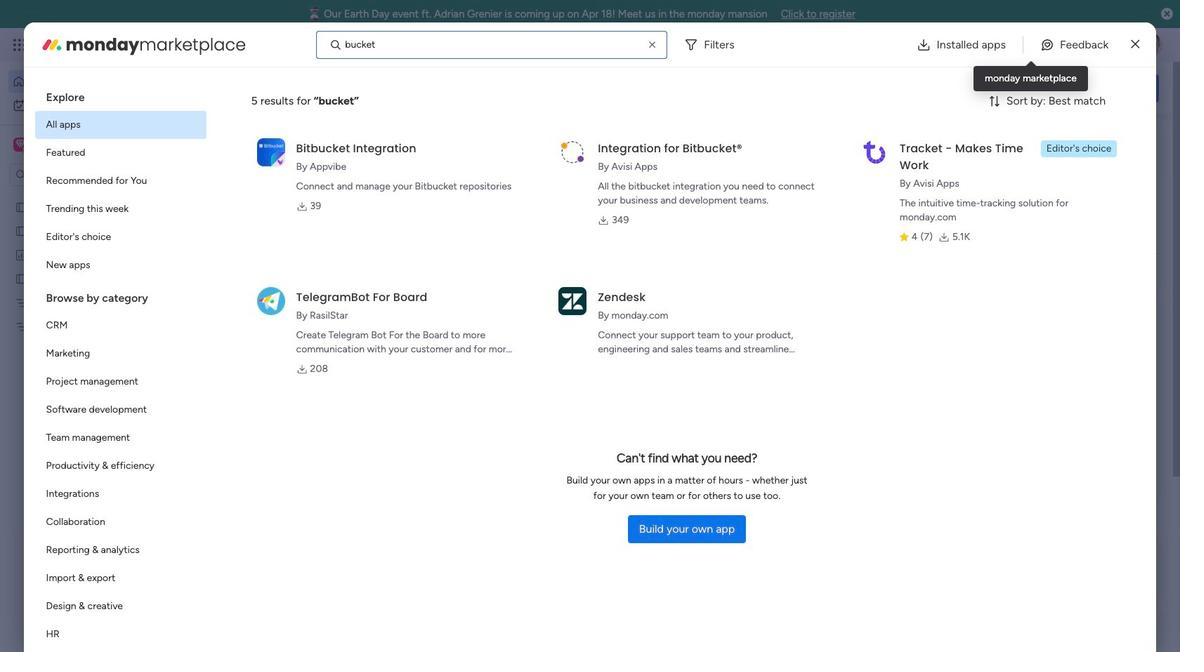 Task type: locate. For each thing, give the bounding box(es) containing it.
quick search results list box
[[217, 159, 915, 518]]

2 heading from the top
[[35, 280, 206, 312]]

monday marketplace image
[[1023, 38, 1037, 52]]

heading
[[35, 79, 206, 111], [35, 280, 206, 312]]

public board image down public dashboard image
[[15, 272, 28, 285]]

dapulse x slim image
[[1138, 130, 1155, 147]]

list box
[[35, 79, 206, 653], [0, 192, 179, 528]]

2 image
[[972, 29, 985, 45]]

0 vertical spatial heading
[[35, 79, 206, 111]]

circle o image
[[969, 196, 978, 206]]

help center element
[[948, 607, 1159, 653]]

1 vertical spatial heading
[[35, 280, 206, 312]]

Search in workspace field
[[30, 167, 117, 183]]

update feed image
[[962, 38, 976, 52]]

v2 user feedback image
[[960, 80, 970, 96]]

component image
[[235, 307, 247, 319]]

getting started element
[[948, 540, 1159, 596]]

app logo image
[[257, 138, 285, 166], [559, 138, 587, 166], [860, 138, 888, 166], [257, 287, 285, 315], [559, 287, 587, 315]]

workspace selection element
[[13, 136, 117, 155]]

option
[[8, 70, 171, 93], [8, 94, 171, 117], [35, 111, 206, 139], [35, 139, 206, 167], [35, 167, 206, 195], [0, 194, 179, 197], [35, 195, 206, 223], [35, 223, 206, 251], [35, 251, 206, 280], [35, 312, 206, 340], [35, 340, 206, 368], [35, 368, 206, 396], [35, 396, 206, 424], [35, 424, 206, 452], [35, 452, 206, 480], [35, 480, 206, 509], [35, 509, 206, 537], [35, 537, 206, 565], [35, 565, 206, 593], [35, 593, 206, 621], [35, 621, 206, 649]]

select product image
[[13, 38, 27, 52]]

public board image
[[15, 200, 28, 214], [15, 272, 28, 285], [235, 284, 250, 300]]



Task type: vqa. For each thing, say whether or not it's contained in the screenshot.
2nd "heading" from the bottom
yes



Task type: describe. For each thing, give the bounding box(es) containing it.
notifications image
[[931, 38, 945, 52]]

1 heading from the top
[[35, 79, 206, 111]]

search everything image
[[1058, 38, 1072, 52]]

circle o image
[[969, 232, 978, 242]]

see plans image
[[233, 37, 246, 53]]

workspace image
[[16, 137, 25, 152]]

monday marketplace image
[[40, 33, 63, 56]]

public board image
[[15, 224, 28, 237]]

dapulse x slim image
[[1131, 36, 1140, 53]]

terry turtle image
[[1141, 34, 1163, 56]]

public board image up public board icon
[[15, 200, 28, 214]]

v2 bolt switch image
[[1069, 80, 1077, 96]]

public dashboard image
[[15, 248, 28, 261]]

workspace image
[[13, 137, 27, 152]]

help image
[[1089, 38, 1103, 52]]

public board image up component image
[[235, 284, 250, 300]]

add to favorites image
[[417, 285, 431, 299]]



